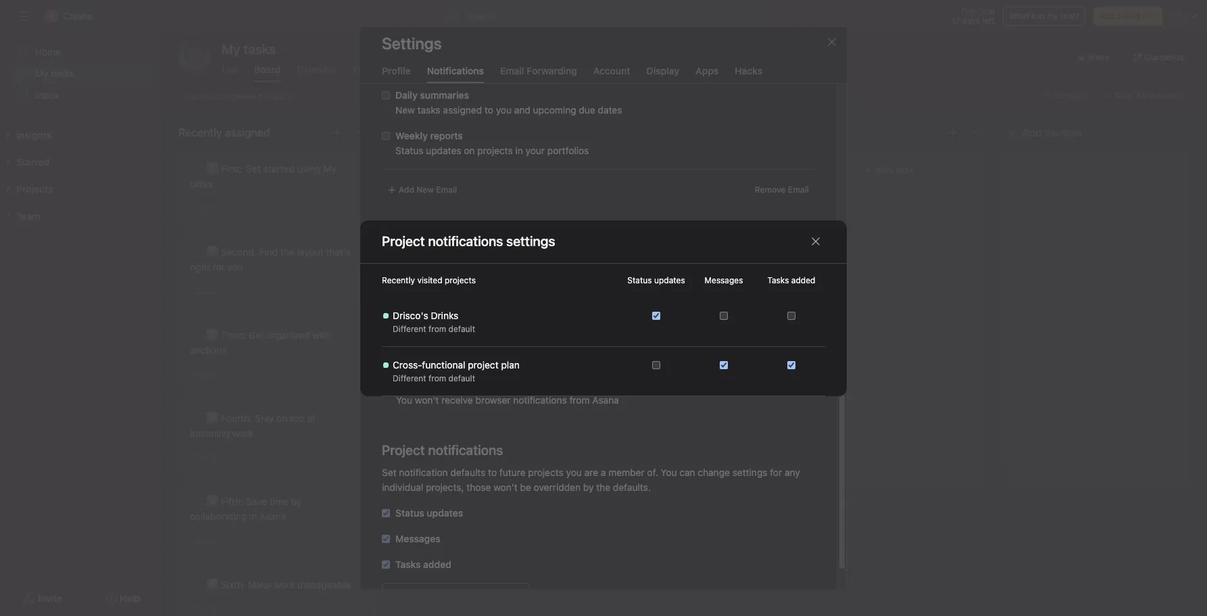 Task type: locate. For each thing, give the bounding box(es) containing it.
30 for 5️⃣ fifth: save time by collaborating in asana
[[209, 536, 220, 546]]

2 horizontal spatial add task
[[876, 164, 915, 176]]

asana inside nothing you won't receive browser notifications from asana
[[593, 394, 619, 406]]

0 horizontal spatial you
[[396, 394, 412, 406]]

0 vertical spatial get
[[245, 163, 261, 174]]

oct down "1️⃣"
[[193, 203, 207, 213]]

0 vertical spatial with
[[478, 178, 496, 189]]

messages up toggle notify about messages option
[[705, 275, 743, 285]]

completed checkbox up team
[[394, 176, 410, 192]]

to up weekly reports status updates on projects in your portfolios
[[485, 104, 494, 116]]

upcoming
[[533, 104, 577, 116]]

oct 30 down "incoming"
[[193, 452, 220, 463]]

get inside 3️⃣ third: get organized with sections
[[249, 329, 265, 341]]

4 30 from the top
[[209, 452, 220, 463]]

2 horizontal spatial tasks
[[418, 104, 441, 116]]

1 horizontal spatial by
[[583, 481, 594, 493]]

different down drisco's
[[393, 324, 426, 334]]

1 vertical spatial status
[[628, 275, 652, 285]]

2 vertical spatial projects
[[528, 467, 564, 478]]

assigned up toggle notify about messages option
[[727, 291, 766, 303]]

0 vertical spatial notifications
[[461, 251, 514, 262]]

1 horizontal spatial new
[[417, 185, 434, 195]]

my up inbox
[[35, 68, 48, 79]]

of
[[307, 412, 316, 424]]

collaborator
[[476, 308, 529, 319]]

completed image for create a new robot
[[394, 259, 410, 275]]

be for you'll
[[422, 351, 433, 362]]

Completed checkbox
[[188, 244, 204, 260], [394, 259, 410, 275], [188, 410, 204, 427], [188, 577, 204, 593]]

calendar link
[[297, 64, 337, 82]]

Toggle notify about status updates checkbox
[[653, 311, 661, 320], [653, 361, 661, 369]]

– left 27
[[427, 218, 432, 228]]

browser inside nothing you won't receive browser notifications from asana
[[476, 394, 511, 406]]

updates down create
[[419, 275, 456, 287]]

task
[[197, 91, 213, 101], [690, 164, 709, 176], [896, 164, 915, 176], [602, 291, 621, 303], [550, 308, 569, 319], [485, 406, 504, 417]]

toggle notify about status updates checkbox for drisco's drinks
[[653, 311, 661, 320]]

30 down collaborating
[[209, 536, 220, 546]]

files
[[353, 64, 374, 75]]

0 vertical spatial browser
[[423, 251, 458, 262]]

new inside the daily summaries new tasks assigned to you and upcoming due dates
[[396, 104, 415, 116]]

1 different from default from the top
[[393, 324, 475, 334]]

when for someone
[[472, 351, 495, 362]]

2024 right 1,
[[490, 286, 510, 296]]

board link
[[254, 64, 281, 82]]

1 completed image from the top
[[188, 161, 204, 177]]

1 vertical spatial by
[[291, 496, 302, 507]]

projects for reports
[[478, 145, 513, 156]]

different from default down drisco's drinks
[[393, 324, 475, 334]]

with right meeting
[[478, 178, 496, 189]]

asana inside 5️⃣ fifth: save time by collaborating in asana
[[260, 511, 286, 522]]

when up collaborator
[[472, 291, 495, 303]]

in inside "button"
[[1039, 11, 1045, 21]]

1 horizontal spatial add task
[[670, 164, 709, 176]]

2 notified from the top
[[436, 351, 469, 362]]

oct 30 button down 'right'
[[193, 286, 220, 296]]

you're left following,
[[623, 291, 650, 303]]

0 vertical spatial messages
[[705, 275, 743, 285]]

projects inside 'project notifications settings' dialog
[[445, 275, 476, 285]]

2024 right 12,
[[428, 369, 448, 379]]

section
[[1045, 126, 1082, 139]]

3 oct 30 from the top
[[193, 369, 220, 379]]

fourth:
[[221, 412, 252, 424]]

0 vertical spatial in
[[1039, 11, 1045, 21]]

new left meeting
[[417, 185, 434, 195]]

completed image left 4️⃣
[[188, 410, 204, 427]]

your
[[526, 145, 545, 156]]

display button
[[647, 65, 680, 83]]

2 vertical spatial the
[[597, 481, 611, 493]]

the inside 2️⃣ second: find the layout that's right for you
[[281, 246, 295, 258]]

projects inside set notification defaults to future projects you are a member of. you can change settings for any individual projects, those won't be overridden by the defaults.
[[528, 467, 564, 478]]

cross-functional project plan
[[393, 359, 520, 370]]

email forwarding button
[[500, 65, 577, 83]]

default up only
[[449, 324, 475, 334]]

last task completed on oct 24
[[179, 91, 296, 101]]

in left my in the top of the page
[[1039, 11, 1045, 21]]

0 horizontal spatial work
[[232, 427, 253, 439]]

last
[[179, 91, 195, 101]]

get right first:
[[245, 163, 261, 174]]

updates up following,
[[655, 275, 685, 285]]

completed image left create
[[394, 259, 410, 275]]

email
[[500, 65, 524, 76], [436, 185, 457, 195], [788, 185, 809, 195]]

on right the "comment"
[[581, 291, 592, 303]]

from down functional
[[429, 373, 446, 383]]

1 vertical spatial find
[[412, 344, 430, 356]]

oct for 2️⃣ second: find the layout that's right for you
[[193, 286, 207, 296]]

1 horizontal spatial –
[[459, 286, 464, 296]]

1 vertical spatial messages
[[396, 533, 441, 544]]

remove email
[[755, 185, 809, 195]]

oct down collaborating
[[193, 536, 207, 546]]

the down are at the bottom left of the page
[[597, 481, 611, 493]]

1 vertical spatial tasks added
[[396, 559, 452, 570]]

assigned down summaries on the top left
[[443, 104, 482, 116]]

1 vertical spatial toggle notify about task creations checkbox
[[788, 361, 796, 369]]

completed checkbox for 5️⃣ fifth: save time by collaborating in asana
[[188, 494, 204, 510]]

daily summaries new tasks assigned to you and upcoming due dates
[[396, 89, 622, 116]]

and
[[514, 104, 531, 116]]

5️⃣ fifth: save time by collaborating in asana
[[190, 496, 302, 522]]

updates inside task updates you'll be notified when there's a comment on a task you're following, you're assigned a task, or you're added as a collaborator to a task
[[419, 275, 456, 287]]

0 horizontal spatial new
[[396, 104, 415, 116]]

oct for 3️⃣ third: get organized with sections
[[193, 369, 207, 379]]

2 vertical spatial added
[[423, 559, 452, 570]]

nothing you won't receive browser notifications from asana
[[396, 378, 619, 406]]

notifications down notifications settings
[[461, 251, 514, 262]]

1 vertical spatial you
[[661, 467, 677, 478]]

completed checkbox for 4️⃣ fourth: stay on top of incoming work
[[188, 410, 204, 427]]

tasks inside global 'element'
[[51, 68, 74, 79]]

be inside task updates you'll be notified when there's a comment on a task you're following, you're assigned a task, or you're added as a collaborator to a task
[[422, 291, 433, 303]]

oct 30 button down sections
[[193, 369, 220, 379]]

in inside 5️⃣ fifth: save time by collaborating in asana
[[249, 511, 257, 522]]

1 vertical spatial assigned
[[727, 291, 766, 303]]

my
[[1048, 11, 1059, 21]]

oct down "incoming"
[[193, 452, 207, 463]]

1 toggle notify about task creations checkbox from the top
[[788, 311, 796, 320]]

1 notified from the top
[[436, 291, 469, 303]]

updates down "projects,"
[[427, 507, 463, 519]]

apps
[[696, 65, 719, 76]]

oct 30 button down "1️⃣"
[[193, 203, 220, 213]]

get inside 1️⃣ first: get started using my tasks
[[245, 163, 261, 174]]

completed image for brand meeting with the marketing team
[[394, 176, 410, 192]]

0 vertical spatial asana
[[593, 394, 619, 406]]

– right 12:00am
[[459, 286, 464, 296]]

2 different from default from the top
[[393, 373, 475, 383]]

6 oct 30 button from the top
[[193, 604, 220, 614]]

30 for 6️⃣ sixth: make work manageable
[[209, 604, 220, 614]]

1 horizontal spatial email
[[500, 65, 524, 76]]

time
[[269, 496, 289, 507]]

6 30 from the top
[[209, 604, 220, 614]]

30 down "1️⃣"
[[209, 203, 220, 213]]

oct for 6️⃣ sixth: make work manageable
[[193, 604, 207, 614]]

with inside 3️⃣ third: get organized with sections
[[313, 329, 331, 341]]

with
[[478, 178, 496, 189], [313, 329, 331, 341]]

jan left 12,
[[399, 369, 413, 379]]

get for started
[[245, 163, 261, 174]]

17
[[952, 16, 960, 26]]

completed image left 6️⃣
[[188, 577, 204, 593]]

projects inside weekly reports status updates on projects in your portfolios
[[478, 145, 513, 156]]

0 vertical spatial the
[[499, 178, 513, 189]]

notifications
[[461, 251, 514, 262], [513, 394, 567, 406]]

0 horizontal spatial tasks added
[[396, 559, 452, 570]]

completed image
[[394, 176, 410, 192], [188, 244, 204, 260], [394, 259, 410, 275], [188, 327, 204, 344], [394, 342, 410, 358], [188, 410, 204, 427], [188, 577, 204, 593]]

a left new
[[443, 261, 449, 273]]

my
[[35, 68, 48, 79], [323, 163, 337, 174]]

30 down sections
[[209, 369, 220, 379]]

you right of.
[[661, 467, 677, 478]]

on left top
[[277, 412, 288, 424]]

individual
[[382, 481, 423, 493]]

1 vertical spatial toggle notify about status updates checkbox
[[653, 361, 661, 369]]

0 horizontal spatial messages
[[396, 533, 441, 544]]

oct 30 button down collaborating
[[193, 536, 220, 546]]

0 horizontal spatial assigned
[[443, 104, 482, 116]]

projects left the your
[[478, 145, 513, 156]]

be down "@mentions"
[[422, 351, 433, 362]]

0 horizontal spatial for
[[213, 261, 225, 273]]

oct 25 – 27
[[399, 218, 444, 228]]

add section button
[[1001, 120, 1088, 145]]

left
[[983, 16, 995, 26]]

tasks
[[51, 68, 74, 79], [418, 104, 441, 116], [190, 178, 213, 189]]

add new email button
[[382, 181, 463, 199]]

0 vertical spatial added
[[792, 275, 816, 285]]

Completed checkbox
[[188, 161, 204, 177], [394, 176, 410, 192], [188, 327, 204, 344], [394, 342, 410, 358], [188, 494, 204, 510]]

oct 30 down sections
[[193, 369, 220, 379]]

1 vertical spatial be
[[422, 351, 433, 362]]

1 vertical spatial default
[[449, 373, 475, 383]]

close this dialog image
[[811, 236, 822, 247]]

tasks
[[768, 275, 789, 285], [396, 559, 421, 570]]

for inside 2️⃣ second: find the layout that's right for you
[[213, 261, 225, 273]]

you right mentions
[[583, 351, 599, 362]]

completed image up cross-
[[394, 342, 410, 358]]

oct 30 button for 4️⃣ fourth: stay on top of incoming work
[[193, 452, 220, 463]]

tasks inside the daily summaries new tasks assigned to you and upcoming due dates
[[418, 104, 441, 116]]

a inside set notification defaults to future projects you are a member of. you can change settings for any individual projects, those won't be overridden by the defaults.
[[601, 467, 606, 478]]

1 different from the top
[[393, 324, 426, 334]]

jan
[[466, 286, 480, 296], [399, 369, 413, 379]]

0 vertical spatial toggle notify about status updates checkbox
[[653, 311, 661, 320]]

cross-
[[393, 359, 422, 370]]

someone
[[498, 351, 538, 362]]

ja
[[189, 51, 200, 64]]

add task image
[[331, 127, 342, 138], [948, 127, 959, 138]]

different from default down functional
[[393, 373, 475, 383]]

organized
[[267, 329, 310, 341]]

receive
[[442, 394, 473, 406]]

on
[[258, 91, 268, 101], [464, 145, 475, 156], [581, 291, 592, 303], [277, 412, 288, 424]]

1 add task image from the left
[[331, 127, 342, 138]]

0 horizontal spatial jan
[[399, 369, 413, 379]]

0 vertical spatial status
[[396, 145, 424, 156]]

status updates down "projects,"
[[396, 507, 463, 519]]

for inside set notification defaults to future projects you are a member of. you can change settings for any individual projects, those won't be overridden by the defaults.
[[770, 467, 783, 478]]

12,
[[415, 369, 426, 379]]

2 when from the top
[[472, 351, 495, 362]]

0 vertical spatial my
[[35, 68, 48, 79]]

the inside set notification defaults to future projects you are a member of. you can change settings for any individual projects, those won't be overridden by the defaults.
[[597, 481, 611, 493]]

completed image for 1️⃣ first: get started using my tasks
[[188, 161, 204, 177]]

oct for 1️⃣ first: get started using my tasks
[[193, 203, 207, 213]]

you're down you'll
[[396, 308, 423, 319]]

browser right receive
[[476, 394, 511, 406]]

a right there's
[[530, 291, 535, 303]]

tasks inside 1️⃣ first: get started using my tasks
[[190, 178, 213, 189]]

1️⃣ first: get started using my tasks
[[190, 163, 337, 189]]

1 horizontal spatial add task button
[[598, 158, 771, 183]]

completed checkbox left 6️⃣
[[188, 577, 204, 593]]

1 vertical spatial get
[[249, 329, 265, 341]]

2 horizontal spatial the
[[597, 481, 611, 493]]

1 horizontal spatial for
[[770, 467, 783, 478]]

weekly
[[396, 130, 428, 141]]

completed image left 5️⃣
[[188, 494, 204, 510]]

email inside add new email button
[[436, 185, 457, 195]]

project notifications
[[382, 442, 503, 458]]

a right are at the bottom left of the page
[[601, 467, 606, 478]]

you inside nothing you won't receive browser notifications from asana
[[396, 394, 412, 406]]

oct 30 down collaborating
[[193, 536, 220, 546]]

be down future
[[520, 481, 531, 493]]

2024
[[490, 286, 510, 296], [428, 369, 448, 379]]

2 oct 30 button from the top
[[193, 286, 220, 296]]

add task for add task button to the left
[[464, 406, 504, 417]]

added inside task updates you'll be notified when there's a comment on a task you're following, you're assigned a task, or you're added as a collaborator to a task
[[426, 308, 454, 319]]

notified inside task updates you'll be notified when there's a comment on a task you're following, you're assigned a task, or you're added as a collaborator to a task
[[436, 291, 469, 303]]

you're
[[623, 291, 650, 303], [697, 291, 724, 303], [396, 308, 423, 319]]

billing
[[1118, 11, 1140, 21]]

the inside 'brand meeting with the marketing team'
[[499, 178, 513, 189]]

0 horizontal spatial –
[[427, 218, 432, 228]]

new inside button
[[417, 185, 434, 195]]

you're up toggle notify about messages option
[[697, 291, 724, 303]]

1 horizontal spatial messages
[[705, 275, 743, 285]]

stay
[[255, 412, 274, 424]]

tasks added inside 'project notifications settings' dialog
[[768, 275, 816, 285]]

0 vertical spatial tasks
[[768, 275, 789, 285]]

completed image
[[188, 161, 204, 177], [188, 494, 204, 510]]

completed checkbox left 5️⃣
[[188, 494, 204, 510]]

completed image left the 3️⃣
[[188, 327, 204, 344]]

completed checkbox up cross-
[[394, 342, 410, 358]]

completed checkbox left "1️⃣"
[[188, 161, 204, 177]]

0 vertical spatial tasks added
[[768, 275, 816, 285]]

you left and
[[496, 104, 512, 116]]

get
[[245, 163, 261, 174], [249, 329, 265, 341]]

make
[[248, 579, 271, 590]]

0 vertical spatial work
[[232, 427, 253, 439]]

1 when from the top
[[472, 291, 495, 303]]

oct 30 button
[[193, 203, 220, 213], [193, 286, 220, 296], [193, 369, 220, 379], [193, 452, 220, 463], [193, 536, 220, 546], [193, 604, 220, 614]]

0 vertical spatial default
[[449, 324, 475, 334]]

that's
[[326, 246, 351, 258]]

0 horizontal spatial with
[[313, 329, 331, 341]]

0 horizontal spatial projects
[[445, 275, 476, 285]]

1 horizontal spatial in
[[516, 145, 523, 156]]

my right using
[[323, 163, 337, 174]]

0 vertical spatial new
[[396, 104, 415, 116]]

0 horizontal spatial add task image
[[331, 127, 342, 138]]

find right second:
[[259, 246, 278, 258]]

1 vertical spatial different
[[393, 373, 426, 383]]

1 horizontal spatial my
[[323, 163, 337, 174]]

you down nothing
[[396, 394, 412, 406]]

2 default from the top
[[449, 373, 475, 383]]

browser
[[423, 251, 458, 262], [476, 394, 511, 406]]

new down daily
[[396, 104, 415, 116]]

get right third:
[[249, 329, 265, 341]]

2 toggle notify about status updates checkbox from the top
[[653, 361, 661, 369]]

get for organized
[[249, 329, 265, 341]]

oct 30 for 1️⃣ first: get started using my tasks
[[193, 203, 220, 213]]

completed checkbox for brand meeting with the marketing team
[[394, 176, 410, 192]]

0 vertical spatial for
[[213, 261, 225, 273]]

list link
[[222, 64, 238, 82]]

2 horizontal spatial projects
[[528, 467, 564, 478]]

Toggle notify about task creations checkbox
[[788, 311, 796, 320], [788, 361, 796, 369]]

5 oct 30 from the top
[[193, 536, 220, 546]]

status updates up following,
[[628, 275, 685, 285]]

30 down 6️⃣
[[209, 604, 220, 614]]

member
[[609, 467, 645, 478]]

4️⃣ fourth: stay on top of incoming work
[[190, 412, 316, 439]]

status
[[396, 145, 424, 156], [628, 275, 652, 285], [396, 507, 424, 519]]

when
[[472, 291, 495, 303], [472, 351, 495, 362]]

30
[[209, 203, 220, 213], [209, 286, 220, 296], [209, 369, 220, 379], [209, 452, 220, 463], [209, 536, 220, 546], [209, 604, 220, 614]]

functional
[[422, 359, 466, 370]]

be inside '@mentions only you'll be notified when someone mentions you'
[[422, 351, 433, 362]]

due
[[579, 104, 596, 116]]

completed checkbox left the 3️⃣
[[188, 327, 204, 344]]

1 vertical spatial my
[[323, 163, 337, 174]]

assigned inside the daily summaries new tasks assigned to you and upcoming due dates
[[443, 104, 482, 116]]

2 completed image from the top
[[188, 494, 204, 510]]

a left task,
[[769, 291, 774, 303]]

asana for in
[[260, 511, 286, 522]]

work down fourth:
[[232, 427, 253, 439]]

different for cross-
[[393, 373, 426, 383]]

oct 30 button for 2️⃣ second: find the layout that's right for you
[[193, 286, 220, 296]]

1 vertical spatial asana
[[260, 511, 286, 522]]

the for marketing
[[499, 178, 513, 189]]

notified inside '@mentions only you'll be notified when someone mentions you'
[[436, 351, 469, 362]]

2 vertical spatial from
[[570, 394, 590, 406]]

my inside 1️⃣ first: get started using my tasks
[[323, 163, 337, 174]]

1 vertical spatial notifications
[[513, 394, 567, 406]]

0 horizontal spatial browser
[[423, 251, 458, 262]]

0 vertical spatial to
[[485, 104, 494, 116]]

with right organized
[[313, 329, 331, 341]]

work right make
[[274, 579, 295, 590]]

for…
[[517, 251, 536, 262]]

by inside 5️⃣ fifth: save time by collaborating in asana
[[291, 496, 302, 507]]

– for 25
[[427, 218, 432, 228]]

when inside '@mentions only you'll be notified when someone mentions you'
[[472, 351, 495, 362]]

completed image for 2️⃣ second: find the layout that's right for you
[[188, 244, 204, 260]]

toggle notify about task creations checkbox for drisco's drinks
[[788, 311, 796, 320]]

@mentions only you'll be notified when someone mentions you
[[396, 335, 599, 362]]

1 horizontal spatial work
[[274, 579, 295, 590]]

4 oct 30 from the top
[[193, 452, 220, 463]]

are
[[585, 467, 599, 478]]

list
[[222, 64, 238, 75]]

2 30 from the top
[[209, 286, 220, 296]]

in inside weekly reports status updates on projects in your portfolios
[[516, 145, 523, 156]]

1 30 from the top
[[209, 203, 220, 213]]

1 vertical spatial different from default
[[393, 373, 475, 383]]

add new email
[[399, 185, 457, 195]]

send me browser notifications for…
[[382, 251, 536, 262]]

1 vertical spatial for
[[770, 467, 783, 478]]

1 toggle notify about status updates checkbox from the top
[[653, 311, 661, 320]]

forwarding
[[527, 65, 577, 76]]

1 vertical spatial in
[[516, 145, 523, 156]]

different down cross-
[[393, 373, 426, 383]]

0 vertical spatial different
[[393, 324, 426, 334]]

defaults.
[[613, 481, 651, 493]]

0 vertical spatial you
[[396, 394, 412, 406]]

1 vertical spatial tasks
[[396, 559, 421, 570]]

6 oct 30 from the top
[[193, 604, 220, 614]]

set
[[382, 467, 397, 478]]

from for functional
[[429, 373, 446, 383]]

daily
[[396, 89, 418, 101]]

you inside set notification defaults to future projects you are a member of. you can change settings for any individual projects, those won't be overridden by the defaults.
[[661, 467, 677, 478]]

1 horizontal spatial with
[[478, 178, 496, 189]]

0 vertical spatial –
[[427, 218, 432, 228]]

notifications settings
[[428, 233, 556, 249]]

email forwarding
[[500, 65, 577, 76]]

add task
[[670, 164, 709, 176], [876, 164, 915, 176], [464, 406, 504, 417]]

oct left 25
[[399, 218, 413, 228]]

1 horizontal spatial add task image
[[948, 127, 959, 138]]

notified down only
[[436, 351, 469, 362]]

1 horizontal spatial tasks
[[190, 178, 213, 189]]

create a new robot
[[412, 261, 495, 273]]

oct down sections
[[193, 369, 207, 379]]

from down drinks
[[429, 324, 446, 334]]

0 vertical spatial tasks
[[51, 68, 74, 79]]

task updates you'll be notified when there's a comment on a task you're following, you're assigned a task, or you're added as a collaborator to a task
[[396, 275, 809, 319]]

status inside weekly reports status updates on projects in your portfolios
[[396, 145, 424, 156]]

2 horizontal spatial email
[[788, 185, 809, 195]]

to inside task updates you'll be notified when there's a comment on a task you're following, you're assigned a task, or you're added as a collaborator to a task
[[531, 308, 540, 319]]

2 vertical spatial be
[[520, 481, 531, 493]]

in for weekly reports status updates on projects in your portfolios
[[516, 145, 523, 156]]

oct 30 down 6️⃣
[[193, 604, 220, 614]]

home link
[[8, 41, 154, 63]]

oct 30 button down "incoming"
[[193, 452, 220, 463]]

notifications down plan
[[513, 394, 567, 406]]

you down second:
[[227, 261, 243, 273]]

4 oct 30 button from the top
[[193, 452, 220, 463]]

in for 5️⃣ fifth: save time by collaborating in asana
[[249, 511, 257, 522]]

completed image for 5️⃣ fifth: save time by collaborating in asana
[[188, 494, 204, 510]]

oct 30 button for 1️⃣ first: get started using my tasks
[[193, 203, 220, 213]]

1 default from the top
[[449, 324, 475, 334]]

different for drisco's
[[393, 324, 426, 334]]

for down 2️⃣
[[213, 261, 225, 273]]

2 toggle notify about task creations checkbox from the top
[[788, 361, 796, 369]]

oct 30 button down 6️⃣
[[193, 604, 220, 614]]

0 horizontal spatial find
[[259, 246, 278, 258]]

completed image left "1️⃣"
[[188, 161, 204, 177]]

5 oct 30 button from the top
[[193, 536, 220, 546]]

0 vertical spatial completed image
[[188, 161, 204, 177]]

updates inside 'project notifications settings' dialog
[[655, 275, 685, 285]]

2️⃣ second: find the layout that's right for you
[[190, 246, 351, 273]]

1 vertical spatial added
[[426, 308, 454, 319]]

oct
[[270, 91, 284, 101], [193, 203, 207, 213], [399, 218, 413, 228], [193, 286, 207, 296], [193, 369, 207, 379], [193, 452, 207, 463], [193, 536, 207, 546], [193, 604, 207, 614]]

notified for only
[[436, 351, 469, 362]]

new
[[451, 261, 469, 273]]

2 oct 30 from the top
[[193, 286, 220, 296]]

you
[[496, 104, 512, 116], [227, 261, 243, 273], [583, 351, 599, 362], [566, 467, 582, 478]]

search
[[467, 10, 498, 22]]

5 30 from the top
[[209, 536, 220, 546]]

3 oct 30 button from the top
[[193, 369, 220, 379]]

2 vertical spatial in
[[249, 511, 257, 522]]

to down the "comment"
[[531, 308, 540, 319]]

0 vertical spatial status updates
[[628, 275, 685, 285]]

0 vertical spatial find
[[259, 246, 278, 258]]

0 horizontal spatial the
[[281, 246, 295, 258]]

2 different from the top
[[393, 373, 426, 383]]

1 oct 30 from the top
[[193, 203, 220, 213]]

tasks down "1️⃣"
[[190, 178, 213, 189]]

3 30 from the top
[[209, 369, 220, 379]]

1 horizontal spatial tasks
[[768, 275, 789, 285]]

browser up visited
[[423, 251, 458, 262]]

1 oct 30 button from the top
[[193, 203, 220, 213]]

tasks down summaries on the top left
[[418, 104, 441, 116]]

messages down individual
[[396, 533, 441, 544]]

different from default for functional
[[393, 373, 475, 383]]

when inside task updates you'll be notified when there's a comment on a task you're following, you're assigned a task, or you're added as a collaborator to a task
[[472, 291, 495, 303]]

oct down 6️⃣
[[193, 604, 207, 614]]

toggle notify about task creations checkbox for cross-functional project plan
[[788, 361, 796, 369]]

completed checkbox left 4️⃣
[[188, 410, 204, 427]]

by down are at the bottom left of the page
[[583, 481, 594, 493]]

work inside 4️⃣ fourth: stay on top of incoming work
[[232, 427, 253, 439]]

1 vertical spatial with
[[313, 329, 331, 341]]

1 horizontal spatial assigned
[[727, 291, 766, 303]]

on up meeting
[[464, 145, 475, 156]]

1 vertical spatial from
[[429, 373, 446, 383]]

2 vertical spatial tasks
[[190, 178, 213, 189]]

30 for 2️⃣ second: find the layout that's right for you
[[209, 286, 220, 296]]

be down recently visited projects
[[422, 291, 433, 303]]

1 vertical spatial work
[[274, 579, 295, 590]]

you inside set notification defaults to future projects you are a member of. you can change settings for any individual projects, those won't be overridden by the defaults.
[[566, 467, 582, 478]]

0 vertical spatial be
[[422, 291, 433, 303]]



Task type: vqa. For each thing, say whether or not it's contained in the screenshot.
left dashboard
no



Task type: describe. For each thing, give the bounding box(es) containing it.
default for functional
[[449, 373, 475, 383]]

3️⃣
[[206, 329, 218, 341]]

default for drinks
[[449, 324, 475, 334]]

marketing
[[516, 178, 559, 189]]

you inside the daily summaries new tasks assigned to you and upcoming due dates
[[496, 104, 512, 116]]

a right the "comment"
[[595, 291, 600, 303]]

you inside '@mentions only you'll be notified when someone mentions you'
[[583, 351, 599, 362]]

fifth:
[[221, 496, 243, 507]]

tasks inside 'project notifications settings' dialog
[[768, 275, 789, 285]]

oct left the 24
[[270, 91, 284, 101]]

assigned inside task updates you'll be notified when there's a comment on a task you're following, you're assigned a task, or you're added as a collaborator to a task
[[727, 291, 766, 303]]

completed image for 3️⃣ third: get organized with sections
[[188, 327, 204, 344]]

toggle notify about status updates checkbox for cross-functional project plan
[[653, 361, 661, 369]]

find inside 2️⃣ second: find the layout that's right for you
[[259, 246, 278, 258]]

oct 30 for 5️⃣ fifth: save time by collaborating in asana
[[193, 536, 220, 546]]

notification
[[399, 467, 448, 478]]

Toggle notify about messages checkbox
[[720, 361, 728, 369]]

to inside the daily summaries new tasks assigned to you and upcoming due dates
[[485, 104, 494, 116]]

completed checkbox for create a new robot
[[394, 259, 410, 275]]

add section
[[1022, 126, 1082, 139]]

completed checkbox for 2️⃣ second: find the layout that's right for you
[[188, 244, 204, 260]]

browser notifications
[[382, 222, 510, 238]]

5️⃣
[[206, 496, 218, 507]]

from for drinks
[[429, 324, 446, 334]]

find objective
[[412, 344, 473, 356]]

30 for 4️⃣ fourth: stay on top of incoming work
[[209, 452, 220, 463]]

messages inside 'project notifications settings' dialog
[[705, 275, 743, 285]]

notifications inside nothing you won't receive browser notifications from asana
[[513, 394, 567, 406]]

Toggle notify about messages checkbox
[[720, 311, 728, 320]]

files link
[[353, 64, 374, 82]]

remove
[[755, 185, 786, 195]]

asana for from
[[593, 394, 619, 406]]

on inside weekly reports status updates on projects in your portfolios
[[464, 145, 475, 156]]

completed checkbox for 6️⃣ sixth: make work manageable
[[188, 577, 204, 593]]

any
[[785, 467, 800, 478]]

using
[[297, 163, 321, 174]]

brand meeting with the marketing team
[[396, 178, 559, 204]]

nothing
[[396, 378, 432, 389]]

team
[[396, 193, 417, 204]]

comment
[[538, 291, 579, 303]]

you'll
[[396, 291, 420, 303]]

2️⃣
[[206, 246, 218, 258]]

completed image for find objective
[[394, 342, 410, 358]]

added inside 'project notifications settings' dialog
[[792, 275, 816, 285]]

free trial 17 days left
[[952, 6, 995, 26]]

30 for 3️⃣ third: get organized with sections
[[209, 369, 220, 379]]

projects for notification
[[528, 467, 564, 478]]

change
[[698, 467, 730, 478]]

those
[[467, 481, 491, 493]]

4️⃣
[[206, 412, 218, 424]]

2 add task image from the left
[[948, 127, 959, 138]]

home
[[35, 46, 61, 57]]

0 horizontal spatial status updates
[[396, 507, 463, 519]]

from inside nothing you won't receive browser notifications from asana
[[570, 394, 590, 406]]

3️⃣ third: get organized with sections
[[190, 329, 331, 356]]

email inside the remove email button
[[788, 185, 809, 195]]

completed image for 4️⃣ fourth: stay on top of incoming work
[[188, 410, 204, 427]]

reports
[[430, 130, 463, 141]]

apps button
[[696, 65, 719, 83]]

can
[[680, 467, 696, 478]]

0 horizontal spatial 2024
[[428, 369, 448, 379]]

1 button
[[542, 216, 562, 230]]

my inside global 'element'
[[35, 68, 48, 79]]

status inside 'project notifications settings' dialog
[[628, 275, 652, 285]]

add task for add task button to the right
[[876, 164, 915, 176]]

add billing info
[[1100, 11, 1157, 21]]

oct 30 for 3️⃣ third: get organized with sections
[[193, 369, 220, 379]]

updates inside weekly reports status updates on projects in your portfolios
[[426, 145, 462, 156]]

global element
[[0, 33, 162, 114]]

with inside 'brand meeting with the marketing team'
[[478, 178, 496, 189]]

recently visited projects
[[382, 275, 476, 285]]

won't
[[494, 481, 518, 493]]

completed
[[215, 91, 256, 101]]

add task for middle add task button
[[670, 164, 709, 176]]

be inside set notification defaults to future projects you are a member of. you can change settings for any individual projects, those won't be overridden by the defaults.
[[520, 481, 531, 493]]

be for you'll
[[422, 291, 433, 303]]

today 12:00am – jan 1, 2024
[[399, 286, 510, 296]]

1 horizontal spatial find
[[412, 344, 430, 356]]

sixth:
[[221, 579, 246, 590]]

jan 12, 2024 button
[[399, 369, 448, 379]]

notified for updates
[[436, 291, 469, 303]]

project notifications settings
[[382, 233, 556, 249]]

trial
[[981, 6, 995, 16]]

close image
[[827, 37, 838, 47]]

completed checkbox for find objective
[[394, 342, 410, 358]]

0 horizontal spatial you're
[[396, 308, 423, 319]]

oct 30 for 6️⃣ sixth: make work manageable
[[193, 604, 220, 614]]

won't
[[415, 394, 439, 406]]

2 horizontal spatial you're
[[697, 291, 724, 303]]

sections
[[190, 344, 227, 356]]

save
[[246, 496, 267, 507]]

search button
[[444, 5, 769, 27]]

invite
[[38, 592, 62, 604]]

oct for 5️⃣ fifth: save time by collaborating in asana
[[193, 536, 207, 546]]

0 horizontal spatial tasks
[[396, 559, 421, 570]]

oct 30 button for 3️⃣ third: get organized with sections
[[193, 369, 220, 379]]

completed image for 6️⃣ sixth: make work manageable
[[188, 577, 204, 593]]

calendar
[[297, 64, 337, 75]]

following,
[[653, 291, 695, 303]]

crucial tasks!
[[384, 126, 454, 139]]

1 horizontal spatial you're
[[623, 291, 650, 303]]

the for layout
[[281, 246, 295, 258]]

when for there's
[[472, 291, 495, 303]]

@mentions
[[396, 335, 446, 346]]

6️⃣
[[206, 579, 218, 590]]

a right the as
[[469, 308, 474, 319]]

top
[[290, 412, 305, 424]]

completed checkbox for 1️⃣ first: get started using my tasks
[[188, 161, 204, 177]]

layout
[[297, 246, 324, 258]]

what's
[[1010, 11, 1036, 21]]

meeting
[[440, 178, 476, 189]]

– for 12:00am
[[459, 286, 464, 296]]

notifications button
[[427, 65, 484, 83]]

inbox
[[35, 89, 59, 101]]

0 vertical spatial jan
[[466, 286, 480, 296]]

plan
[[501, 359, 520, 370]]

0 vertical spatial 2024
[[490, 286, 510, 296]]

free
[[962, 6, 978, 16]]

my tasks
[[35, 68, 74, 79]]

on inside 4️⃣ fourth: stay on top of incoming work
[[277, 412, 288, 424]]

hide sidebar image
[[18, 11, 28, 22]]

inbox link
[[8, 85, 154, 106]]

30 for 1️⃣ first: get started using my tasks
[[209, 203, 220, 213]]

on inside task updates you'll be notified when there's a comment on a task you're following, you're assigned a task, or you're added as a collaborator to a task
[[581, 291, 592, 303]]

different from default for drinks
[[393, 324, 475, 334]]

oct 30 for 4️⃣ fourth: stay on top of incoming work
[[193, 452, 220, 463]]

you inside 2️⃣ second: find the layout that's right for you
[[227, 261, 243, 273]]

2 vertical spatial status
[[396, 507, 424, 519]]

profile button
[[382, 65, 411, 83]]

by inside set notification defaults to future projects you are a member of. you can change settings for any individual projects, those won't be overridden by the defaults.
[[583, 481, 594, 493]]

status updates inside 'project notifications settings' dialog
[[628, 275, 685, 285]]

started
[[264, 163, 295, 174]]

project notifications settings dialog
[[360, 220, 847, 396]]

oct for 4️⃣ fourth: stay on top of incoming work
[[193, 452, 207, 463]]

completed checkbox for 3️⃣ third: get organized with sections
[[188, 327, 204, 344]]

dates
[[598, 104, 622, 116]]

portfolios
[[548, 145, 589, 156]]

27
[[434, 218, 444, 228]]

you'll
[[396, 351, 420, 362]]

second:
[[221, 246, 257, 258]]

search list box
[[444, 5, 769, 27]]

2 horizontal spatial add task button
[[803, 158, 976, 183]]

visited
[[417, 275, 443, 285]]

email inside email forwarding button
[[500, 65, 524, 76]]

0 horizontal spatial add task button
[[384, 400, 573, 424]]

my tasks link
[[8, 63, 154, 85]]

jan 12, 2024
[[399, 369, 448, 379]]

defaults
[[451, 467, 486, 478]]

days
[[963, 16, 980, 26]]

a down the "comment"
[[543, 308, 548, 319]]

first:
[[221, 163, 243, 174]]

1 vertical spatial jan
[[399, 369, 413, 379]]

to inside set notification defaults to future projects you are a member of. you can change settings for any individual projects, those won't be overridden by the defaults.
[[488, 467, 497, 478]]

hacks button
[[735, 65, 763, 83]]

oct 30 button for 5️⃣ fifth: save time by collaborating in asana
[[193, 536, 220, 546]]

oct 30 for 2️⃣ second: find the layout that's right for you
[[193, 286, 220, 296]]

on down board link on the left of the page
[[258, 91, 268, 101]]

oct 30 button for 6️⃣ sixth: make work manageable
[[193, 604, 220, 614]]

create
[[412, 261, 441, 273]]

invite button
[[13, 586, 71, 611]]

of.
[[647, 467, 658, 478]]

recently
[[382, 275, 415, 285]]

hacks
[[735, 65, 763, 76]]



